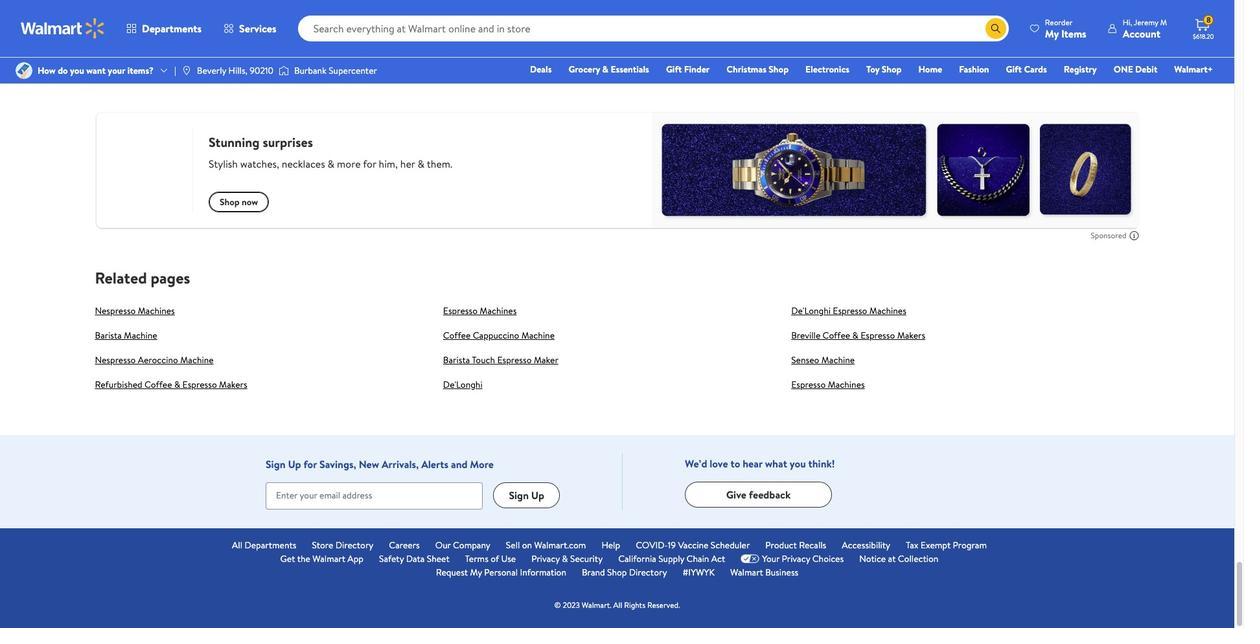 Task type: locate. For each thing, give the bounding box(es) containing it.
& right grocery
[[602, 63, 609, 76]]

1 vertical spatial my
[[470, 566, 482, 579]]

toy shop
[[866, 63, 902, 76]]

sign up sell
[[509, 489, 529, 503]]

3 3+ day shipping from the left
[[448, 38, 500, 49]]

2 gift from the left
[[1006, 63, 1022, 76]]

of
[[491, 553, 499, 566]]

1 horizontal spatial directory
[[629, 566, 667, 579]]

6 day from the left
[[1011, 38, 1023, 49]]

day for 14
[[285, 38, 296, 49]]

product group up finder
[[620, 0, 765, 57]]

4 product group from the left
[[620, 0, 765, 57]]

coffee left cappuccino
[[443, 329, 471, 342]]

product group up deals link
[[446, 0, 591, 57]]

0 horizontal spatial  image
[[181, 65, 192, 76]]

my left items
[[1045, 26, 1059, 41]]

5 shipping from the left
[[821, 38, 849, 49]]

3+ day shipping up the electronics link
[[797, 38, 849, 49]]

espresso machines down the senseo machine
[[791, 378, 865, 391]]

reserved.
[[647, 600, 680, 611]]

security
[[570, 553, 603, 566]]

nespresso for nespresso aeroccino machine
[[95, 354, 136, 367]]

3+ day shipping for 1114
[[797, 38, 849, 49]]

business
[[765, 566, 799, 579]]

6 shipping from the left
[[1025, 38, 1053, 49]]

walmart down privacy choices icon
[[730, 566, 763, 579]]

1 horizontal spatial you
[[790, 457, 806, 471]]

shipping for 1
[[472, 38, 500, 49]]

walmart.com
[[534, 539, 586, 552]]

0 horizontal spatial directory
[[336, 539, 373, 552]]

up up the sell on walmart.com
[[531, 489, 544, 503]]

3 shipping from the left
[[472, 38, 500, 49]]

machines up coffee cappuccino machine
[[480, 305, 517, 318]]

privacy down product recalls
[[782, 553, 810, 566]]

product group up toy
[[794, 0, 940, 57]]

espresso machines up cappuccino
[[443, 305, 517, 318]]

2 3+ day shipping from the left
[[274, 38, 326, 49]]

gift left finder
[[666, 63, 682, 76]]

shipping down 53
[[124, 38, 152, 49]]

barista down nespresso machines
[[95, 329, 122, 342]]

love
[[710, 457, 728, 471]]

0 horizontal spatial espresso machines
[[443, 305, 517, 318]]

0 horizontal spatial coffee
[[145, 378, 172, 391]]

espresso down the de'longhi espresso machines link
[[861, 329, 895, 342]]

2 horizontal spatial coffee
[[823, 329, 850, 342]]

14
[[313, 17, 320, 28]]

de'longhi down touch
[[443, 378, 483, 391]]

sign
[[266, 458, 285, 472], [509, 489, 529, 503]]

coffee down aeroccino
[[145, 378, 172, 391]]

0 horizontal spatial up
[[288, 458, 301, 472]]

0 vertical spatial barista
[[95, 329, 122, 342]]

3+ for 53
[[100, 38, 109, 49]]

de'longhi for de'longhi link on the bottom left
[[443, 378, 483, 391]]

0 vertical spatial all
[[232, 539, 242, 552]]

walmart down store
[[312, 553, 345, 566]]

1 day from the left
[[111, 38, 122, 49]]

1 horizontal spatial de'longhi
[[791, 305, 831, 318]]

christmas
[[727, 63, 767, 76]]

1 vertical spatial de'longhi
[[443, 378, 483, 391]]

1 vertical spatial sign
[[509, 489, 529, 503]]

tax
[[906, 539, 919, 552]]

1 horizontal spatial up
[[531, 489, 544, 503]]

day for 1114
[[807, 38, 819, 49]]

0 vertical spatial sign
[[266, 458, 285, 472]]

gift cards
[[1006, 63, 1047, 76]]

1 horizontal spatial espresso machines
[[791, 378, 865, 391]]

3 day from the left
[[459, 38, 471, 49]]

1 horizontal spatial  image
[[279, 64, 289, 77]]

up inside button
[[531, 489, 544, 503]]

1 shipping from the left
[[124, 38, 152, 49]]

coffee down the de'longhi espresso machines link
[[823, 329, 850, 342]]

 image right 90210
[[279, 64, 289, 77]]

5 3+ from the left
[[1001, 38, 1010, 49]]

1 vertical spatial nespresso
[[95, 354, 136, 367]]

privacy down the sell on walmart.com
[[532, 553, 560, 566]]

gift for gift finder
[[666, 63, 682, 76]]

up for sign up for savings, new arrivals, alerts and more
[[288, 458, 301, 472]]

directory down "california" on the bottom of page
[[629, 566, 667, 579]]

1 horizontal spatial espresso machines link
[[791, 378, 865, 391]]

to
[[731, 457, 740, 471]]

4 3+ day shipping from the left
[[797, 38, 849, 49]]

1 vertical spatial up
[[531, 489, 544, 503]]

search icon image
[[991, 23, 1001, 34]]

directory inside store directory link
[[336, 539, 373, 552]]

#iywyk
[[683, 566, 715, 579]]

 image
[[279, 64, 289, 77], [181, 65, 192, 76]]

shop right brand
[[607, 566, 627, 579]]

brand shop directory
[[582, 566, 667, 579]]

items?
[[127, 64, 154, 77]]

3+ day shipping down 2
[[1001, 38, 1053, 49]]

help link
[[602, 539, 620, 553]]

1 horizontal spatial my
[[1045, 26, 1059, 41]]

want
[[86, 64, 106, 77]]

product group containing 2
[[968, 0, 1114, 57]]

shipping for 14
[[298, 38, 326, 49]]

privacy & security link
[[532, 553, 603, 566]]

services
[[239, 21, 276, 36]]

de'longhi for de'longhi espresso machines
[[791, 305, 831, 318]]

notice at collection request my personal information
[[436, 553, 939, 579]]

2 shipping from the left
[[298, 38, 326, 49]]

barista up de'longhi link on the bottom left
[[443, 354, 470, 367]]

nespresso up barista machine link
[[95, 305, 136, 318]]

we'd
[[685, 457, 707, 471]]

sell
[[506, 539, 520, 552]]

sign inside button
[[509, 489, 529, 503]]

0 horizontal spatial you
[[70, 64, 84, 77]]

de'longhi link
[[443, 378, 483, 391]]

shipping down the 27
[[643, 38, 671, 49]]

accessibility link
[[842, 539, 890, 553]]

covid-19 vaccine scheduler link
[[636, 539, 750, 553]]

directory up app
[[336, 539, 373, 552]]

registry link
[[1058, 62, 1103, 76]]

sign left for
[[266, 458, 285, 472]]

0 vertical spatial walmart
[[312, 553, 345, 566]]

departments button
[[115, 13, 213, 44]]

gift
[[666, 63, 682, 76], [1006, 63, 1022, 76]]

you right do
[[70, 64, 84, 77]]

2 horizontal spatial shop
[[882, 63, 902, 76]]

1 vertical spatial barista
[[443, 354, 470, 367]]

store directory
[[312, 539, 373, 552]]

3+ day shipping down 14
[[274, 38, 326, 49]]

Search search field
[[298, 16, 1009, 41]]

beverly
[[197, 64, 226, 77]]

2 day from the left
[[285, 38, 296, 49]]

sign for sign up for savings, new arrivals, alerts and more
[[266, 458, 285, 472]]

product group up supercenter
[[272, 0, 417, 57]]

19
[[668, 539, 676, 552]]

departments
[[142, 21, 202, 36], [245, 539, 296, 552]]

machine up maker
[[521, 329, 555, 342]]

1 vertical spatial directory
[[629, 566, 667, 579]]

product recalls
[[766, 539, 826, 552]]

christmas shop link
[[721, 62, 795, 76]]

barista for barista machine
[[95, 329, 122, 342]]

grocery & essentials link
[[563, 62, 655, 76]]

walmart image
[[21, 18, 105, 39]]

feedback
[[749, 488, 791, 502]]

3 product group from the left
[[446, 0, 591, 57]]

shipping
[[124, 38, 152, 49], [298, 38, 326, 49], [472, 38, 500, 49], [643, 38, 671, 49], [821, 38, 849, 49], [1025, 38, 1053, 49]]

1 horizontal spatial barista
[[443, 354, 470, 367]]

1 horizontal spatial privacy
[[782, 553, 810, 566]]

product group up 'cards'
[[968, 0, 1114, 57]]

1 horizontal spatial sign
[[509, 489, 529, 503]]

1 gift from the left
[[666, 63, 682, 76]]

breville coffee & espresso makers
[[791, 329, 926, 342]]

0 vertical spatial my
[[1045, 26, 1059, 41]]

gift left 'cards'
[[1006, 63, 1022, 76]]

barista machine
[[95, 329, 157, 342]]

4 day from the left
[[629, 38, 641, 49]]

my down terms
[[470, 566, 482, 579]]

3+ day shipping down 1
[[448, 38, 500, 49]]

electronics
[[806, 63, 850, 76]]

services button
[[213, 13, 287, 44]]

0 horizontal spatial gift
[[666, 63, 682, 76]]

3+ for 1
[[448, 38, 457, 49]]

0 vertical spatial departments
[[142, 21, 202, 36]]

nespresso aeroccino machine link
[[95, 354, 214, 367]]

all departments
[[232, 539, 296, 552]]

shop right toy
[[882, 63, 902, 76]]

think!
[[808, 457, 835, 471]]

 image right |
[[181, 65, 192, 76]]

0 vertical spatial de'longhi
[[791, 305, 831, 318]]

1 vertical spatial you
[[790, 457, 806, 471]]

shipping for 1114
[[821, 38, 849, 49]]

Enter your email address field
[[266, 483, 483, 510]]

shop right christmas
[[769, 63, 789, 76]]

your privacy choices
[[762, 553, 844, 566]]

4 3+ from the left
[[797, 38, 805, 49]]

shipping down 1
[[472, 38, 500, 49]]

0 horizontal spatial all
[[232, 539, 242, 552]]

espresso up cappuccino
[[443, 305, 478, 318]]

departments up get
[[245, 539, 296, 552]]

shipping down 14
[[298, 38, 326, 49]]

0 horizontal spatial walmart
[[312, 553, 345, 566]]

your privacy choices link
[[741, 553, 844, 566]]

barista for barista touch espresso maker
[[443, 354, 470, 367]]

fashion link
[[953, 62, 995, 76]]

1 3+ from the left
[[100, 38, 109, 49]]

0 horizontal spatial my
[[470, 566, 482, 579]]

2 nespresso from the top
[[95, 354, 136, 367]]

4 shipping from the left
[[643, 38, 671, 49]]

©
[[554, 600, 561, 611]]

0 horizontal spatial shop
[[607, 566, 627, 579]]

senseo
[[791, 354, 819, 367]]

0 vertical spatial makers
[[897, 329, 926, 342]]

shipping up 'cards'
[[1025, 38, 1053, 49]]

Walmart Site-Wide search field
[[298, 16, 1009, 41]]

reorder my items
[[1045, 17, 1087, 41]]

electronics link
[[800, 62, 855, 76]]

1 product group from the left
[[98, 0, 243, 57]]

0 vertical spatial directory
[[336, 539, 373, 552]]

5 day from the left
[[807, 38, 819, 49]]

departments inside 'dropdown button'
[[142, 21, 202, 36]]

choices
[[812, 553, 844, 566]]

breville coffee & espresso makers link
[[791, 329, 926, 342]]

careers link
[[389, 539, 420, 553]]

app
[[348, 553, 364, 566]]

espresso machines link up cappuccino
[[443, 305, 517, 318]]

3 3+ from the left
[[448, 38, 457, 49]]

up for sign up
[[531, 489, 544, 503]]

0 horizontal spatial sign
[[266, 458, 285, 472]]

1 horizontal spatial all
[[613, 600, 622, 611]]

© 2023 walmart. all rights reserved.
[[554, 600, 680, 611]]

0 horizontal spatial departments
[[142, 21, 202, 36]]

coffee cappuccino machine
[[443, 329, 555, 342]]

 image for burbank supercenter
[[279, 64, 289, 77]]

1 vertical spatial walmart
[[730, 566, 763, 579]]

0 vertical spatial nespresso
[[95, 305, 136, 318]]

up left for
[[288, 458, 301, 472]]

one
[[1114, 63, 1133, 76]]

1 horizontal spatial shop
[[769, 63, 789, 76]]

2 3+ from the left
[[274, 38, 283, 49]]

shipping down 1114
[[821, 38, 849, 49]]

1 horizontal spatial departments
[[245, 539, 296, 552]]

shop for toy
[[882, 63, 902, 76]]

fashion
[[959, 63, 989, 76]]

deals
[[530, 63, 552, 76]]

espresso machines link
[[443, 305, 517, 318], [791, 378, 865, 391]]

0 vertical spatial up
[[288, 458, 301, 472]]

do
[[58, 64, 68, 77]]

2 privacy from the left
[[782, 553, 810, 566]]

burbank
[[294, 64, 327, 77]]

what
[[765, 457, 787, 471]]

3+ day shipping for 14
[[274, 38, 326, 49]]

departments up |
[[142, 21, 202, 36]]

notice
[[859, 553, 886, 566]]

0 horizontal spatial de'longhi
[[443, 378, 483, 391]]

nespresso up refurbished
[[95, 354, 136, 367]]

8
[[1207, 14, 1211, 25]]

3+ day shipping down 53
[[100, 38, 152, 49]]

machine up refurbished coffee & espresso makers
[[180, 354, 214, 367]]

sign up
[[509, 489, 544, 503]]

2 product group from the left
[[272, 0, 417, 57]]

alerts
[[421, 458, 449, 472]]

our company
[[435, 539, 490, 552]]

california supply chain act link
[[618, 553, 725, 566]]

gift inside gift cards 'link'
[[1006, 63, 1022, 76]]

safety data sheet link
[[379, 553, 450, 566]]

gift inside gift finder link
[[666, 63, 682, 76]]

1 vertical spatial departments
[[245, 539, 296, 552]]

store directory link
[[312, 539, 373, 553]]

espresso machines link down the senseo machine
[[791, 378, 865, 391]]

de'longhi up breville
[[791, 305, 831, 318]]

coffee cappuccino machine link
[[443, 329, 555, 342]]

walmart+
[[1174, 63, 1213, 76]]

day for 27
[[629, 38, 641, 49]]

vaccine
[[678, 539, 709, 552]]

1 horizontal spatial makers
[[897, 329, 926, 342]]

ad disclaimer and feedback image
[[1129, 231, 1140, 241]]

product group up |
[[98, 0, 243, 57]]

you right what
[[790, 457, 806, 471]]

1 horizontal spatial walmart
[[730, 566, 763, 579]]

 image
[[16, 62, 32, 79]]

3+ day shipping for 1
[[448, 38, 500, 49]]

1 horizontal spatial gift
[[1006, 63, 1022, 76]]

walmart+ link
[[1169, 62, 1219, 76]]

1 3+ day shipping from the left
[[100, 38, 152, 49]]

0 horizontal spatial barista
[[95, 329, 122, 342]]

5 product group from the left
[[794, 0, 940, 57]]

1 nespresso from the top
[[95, 305, 136, 318]]

6 product group from the left
[[968, 0, 1114, 57]]

gift for gift cards
[[1006, 63, 1022, 76]]

0 horizontal spatial privacy
[[532, 553, 560, 566]]

exempt
[[921, 539, 951, 552]]

0 horizontal spatial espresso machines link
[[443, 305, 517, 318]]

1 vertical spatial makers
[[219, 378, 247, 391]]

product group
[[98, 0, 243, 57], [272, 0, 417, 57], [446, 0, 591, 57], [620, 0, 765, 57], [794, 0, 940, 57], [968, 0, 1114, 57]]

0 horizontal spatial makers
[[219, 378, 247, 391]]



Task type: describe. For each thing, give the bounding box(es) containing it.
product group containing 14
[[272, 0, 417, 57]]

accessibility
[[842, 539, 890, 552]]

my inside the reorder my items
[[1045, 26, 1059, 41]]

& down walmart.com
[[562, 553, 568, 566]]

our
[[435, 539, 451, 552]]

day for 53
[[111, 38, 122, 49]]

beverly hills, 90210
[[197, 64, 273, 77]]

give feedback button
[[685, 482, 832, 508]]

shipping for 53
[[124, 38, 152, 49]]

espresso down senseo
[[791, 378, 826, 391]]

refurbished coffee & espresso makers
[[95, 378, 247, 391]]

act
[[711, 553, 725, 566]]

new
[[359, 458, 379, 472]]

all departments link
[[232, 539, 296, 553]]

covid-19 vaccine scheduler
[[636, 539, 750, 552]]

privacy choices icon image
[[741, 555, 760, 564]]

help
[[602, 539, 620, 552]]

|
[[174, 64, 176, 77]]

espresso down coffee cappuccino machine link
[[497, 354, 532, 367]]

terms of use
[[465, 553, 516, 566]]

my inside notice at collection request my personal information
[[470, 566, 482, 579]]

get the walmart app link
[[280, 553, 364, 566]]

day for 1
[[459, 38, 471, 49]]

shipping for 27
[[643, 38, 671, 49]]

deals link
[[524, 62, 558, 76]]

1 vertical spatial espresso machines link
[[791, 378, 865, 391]]

espresso up breville coffee & espresso makers
[[833, 305, 867, 318]]

registry
[[1064, 63, 1097, 76]]

grocery
[[569, 63, 600, 76]]

product group containing 53
[[98, 0, 243, 57]]

maker
[[534, 354, 558, 367]]

data
[[406, 553, 425, 566]]

de'longhi espresso machines link
[[791, 305, 907, 318]]

5 3+ day shipping from the left
[[1001, 38, 1053, 49]]

machines down the senseo machine
[[828, 378, 865, 391]]

& down aeroccino
[[174, 378, 180, 391]]

product group containing 1
[[446, 0, 591, 57]]

how
[[38, 64, 56, 77]]

hi, jeremy m account
[[1123, 17, 1167, 41]]

1 vertical spatial all
[[613, 600, 622, 611]]

1114
[[835, 17, 848, 28]]

machines up breville coffee & espresso makers
[[870, 305, 907, 318]]

0 vertical spatial you
[[70, 64, 84, 77]]

related
[[95, 267, 147, 289]]

personal
[[484, 566, 518, 579]]

pages
[[151, 267, 190, 289]]

arrivals,
[[382, 458, 419, 472]]

burbank supercenter
[[294, 64, 377, 77]]

hi,
[[1123, 17, 1132, 28]]

de'longhi espresso machines
[[791, 305, 907, 318]]

coffee for breville coffee & espresso makers
[[823, 329, 850, 342]]

aeroccino
[[138, 354, 178, 367]]

barista touch espresso maker
[[443, 354, 558, 367]]

home link
[[913, 62, 948, 76]]

walmart inside "tax exempt program get the walmart app"
[[312, 553, 345, 566]]

one debit link
[[1108, 62, 1163, 76]]

how do you want your items?
[[38, 64, 154, 77]]

sign for sign up
[[509, 489, 529, 503]]

hear
[[743, 457, 763, 471]]

gift finder link
[[660, 62, 716, 76]]

machine down the breville coffee & espresso makers link on the bottom right of page
[[822, 354, 855, 367]]

product
[[766, 539, 797, 552]]

1 vertical spatial espresso machines
[[791, 378, 865, 391]]

savings,
[[319, 458, 356, 472]]

give
[[726, 488, 747, 502]]

toy shop link
[[861, 62, 908, 76]]

2-
[[622, 38, 629, 49]]

coffee for refurbished coffee & espresso makers
[[145, 378, 172, 391]]

breville
[[791, 329, 821, 342]]

 image for beverly hills, 90210
[[181, 65, 192, 76]]

brand
[[582, 566, 605, 579]]

product group containing 27
[[620, 0, 765, 57]]

90210
[[250, 64, 273, 77]]

cappuccino
[[473, 329, 519, 342]]

covid-
[[636, 539, 668, 552]]

nespresso machines
[[95, 305, 175, 318]]

for
[[304, 458, 317, 472]]

shop for christmas
[[769, 63, 789, 76]]

walmart business link
[[730, 566, 799, 580]]

0 vertical spatial espresso machines
[[443, 305, 517, 318]]

we'd love to hear what you think!
[[685, 457, 835, 471]]

senseo machine link
[[791, 354, 855, 367]]

gift finder
[[666, 63, 710, 76]]

1 horizontal spatial coffee
[[443, 329, 471, 342]]

jeremy
[[1134, 17, 1159, 28]]

$618.20
[[1193, 32, 1214, 41]]

makers for refurbished coffee & espresso makers
[[219, 378, 247, 391]]

supercenter
[[329, 64, 377, 77]]

supply
[[659, 553, 684, 566]]

3+ for 1114
[[797, 38, 805, 49]]

directory inside brand shop directory link
[[629, 566, 667, 579]]

nespresso for nespresso machines
[[95, 305, 136, 318]]

safety data sheet
[[379, 553, 450, 566]]

give feedback
[[726, 488, 791, 502]]

shop for brand
[[607, 566, 627, 579]]

machines down related pages
[[138, 305, 175, 318]]

3+ for 14
[[274, 38, 283, 49]]

scheduler
[[711, 539, 750, 552]]

3+ day shipping for 53
[[100, 38, 152, 49]]

privacy & security
[[532, 553, 603, 566]]

careers
[[389, 539, 420, 552]]

on
[[522, 539, 532, 552]]

brand shop directory link
[[582, 566, 667, 580]]

product group containing 1114
[[794, 0, 940, 57]]

& down the de'longhi espresso machines link
[[852, 329, 859, 342]]

safety
[[379, 553, 404, 566]]

1 privacy from the left
[[532, 553, 560, 566]]

#iywyk link
[[683, 566, 715, 580]]

request
[[436, 566, 468, 579]]

2023
[[563, 600, 580, 611]]

sell on walmart.com link
[[506, 539, 586, 553]]

0 vertical spatial espresso machines link
[[443, 305, 517, 318]]

makers for breville coffee & espresso makers
[[897, 329, 926, 342]]

product recalls link
[[766, 539, 826, 553]]

cards
[[1024, 63, 1047, 76]]

senseo machine
[[791, 354, 855, 367]]

chain
[[687, 553, 709, 566]]

machine down nespresso machines
[[124, 329, 157, 342]]

more
[[470, 458, 494, 472]]

refurbished coffee & espresso makers link
[[95, 378, 247, 391]]

toy
[[866, 63, 880, 76]]

california supply chain act
[[618, 553, 725, 566]]

finder
[[684, 63, 710, 76]]

information
[[520, 566, 566, 579]]

espresso down nespresso aeroccino machine
[[182, 378, 217, 391]]

nespresso aeroccino machine
[[95, 354, 214, 367]]



Task type: vqa. For each thing, say whether or not it's contained in the screenshot.
the bottommost THE YOU
yes



